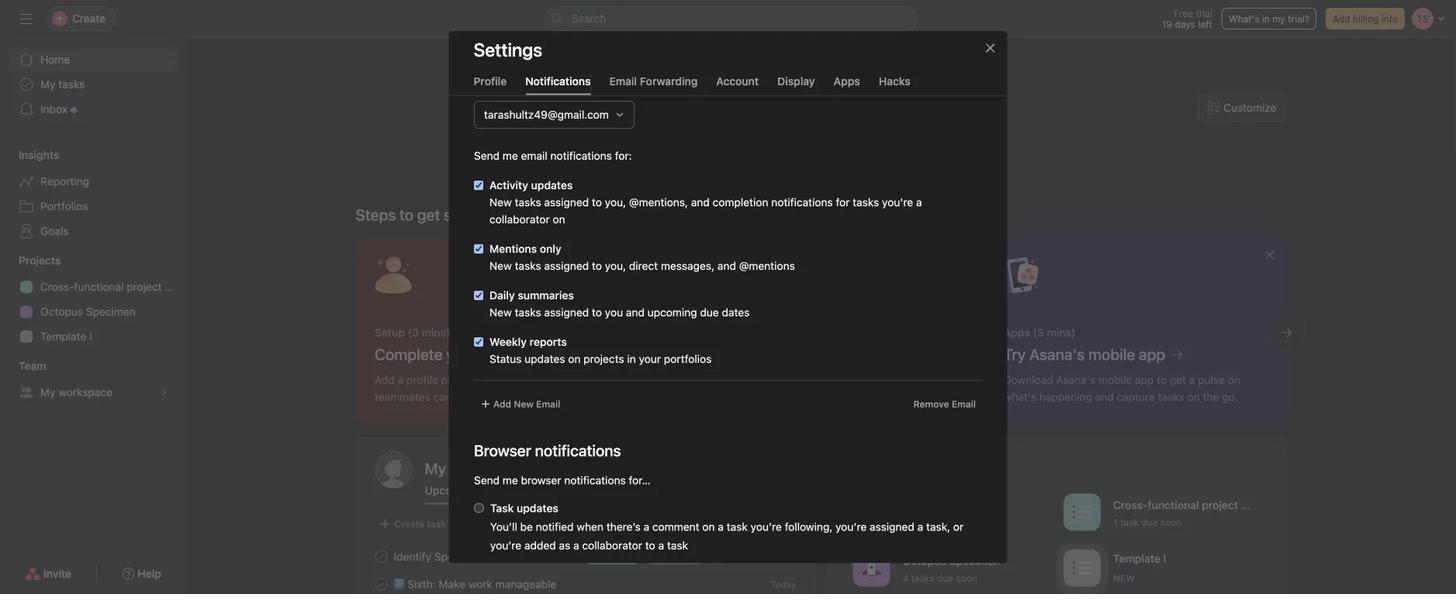Task type: locate. For each thing, give the bounding box(es) containing it.
1 vertical spatial functional
[[1148, 499, 1200, 512]]

cross- inside 'projects' element
[[40, 281, 74, 293]]

tasks down home
[[58, 78, 85, 91]]

rocket image
[[863, 559, 881, 578]]

2 send from the top
[[474, 475, 499, 487]]

1 vertical spatial octopus specimen
[[652, 551, 735, 562]]

0 horizontal spatial project
[[127, 281, 162, 293]]

updates inside activity updates new tasks assigned to you, @mentions, and completion notifications for tasks you're a collaborator on
[[531, 179, 573, 192]]

0 vertical spatial you,
[[605, 196, 626, 209]]

for:
[[615, 150, 632, 163]]

notifications left for…
[[564, 475, 626, 487]]

updates for task updates
[[517, 503, 558, 515]]

task down comment
[[667, 540, 688, 553]]

send me email notifications for:
[[474, 150, 632, 163]]

1 horizontal spatial soon
[[1161, 517, 1182, 528]]

0 horizontal spatial i
[[89, 330, 92, 343]]

1 horizontal spatial 4
[[903, 573, 909, 584]]

and right you
[[626, 307, 644, 319]]

collaborator up mentions on the left of page
[[489, 213, 550, 226]]

collaborator inside task updates you'll be notified when there's a comment on a task you're following, you're assigned a task, or you're added as a collaborator to a task
[[582, 540, 642, 553]]

1 horizontal spatial cross-
[[1114, 499, 1148, 512]]

to up "daily summaries new tasks assigned to you and upcoming due dates"
[[592, 260, 602, 273]]

0 vertical spatial and
[[691, 196, 710, 209]]

you, left @mentions,
[[605, 196, 626, 209]]

my workspace link
[[9, 380, 177, 405]]

0 vertical spatial completed image
[[372, 548, 391, 566]]

on inside activity updates new tasks assigned to you, @mentions, and completion notifications for tasks you're a collaborator on
[[552, 213, 565, 226]]

1 vertical spatial my
[[40, 386, 56, 399]]

email left forwarding
[[610, 75, 637, 87]]

1 vertical spatial octopus specimen link
[[645, 549, 735, 565]]

1 vertical spatial updates
[[524, 353, 565, 366]]

add left billing
[[1333, 13, 1351, 24]]

1 vertical spatial and
[[717, 260, 736, 273]]

template down 1
[[1114, 553, 1161, 565]]

you'll
[[490, 521, 517, 534]]

a up …
[[718, 521, 724, 534]]

assigned inside mentions only new tasks assigned to you, direct messages, and @mentions
[[544, 260, 589, 273]]

…
[[713, 551, 720, 562]]

1 horizontal spatial plan
[[1242, 499, 1263, 512]]

completed checkbox left identify
[[372, 548, 391, 566]]

tasks right rocket icon
[[912, 573, 935, 584]]

on left projects
[[568, 353, 580, 366]]

notifications left for
[[771, 196, 833, 209]]

you, inside activity updates new tasks assigned to you, @mentions, and completion notifications for tasks you're a collaborator on
[[605, 196, 626, 209]]

octopus specimen link down comment
[[645, 549, 735, 565]]

octopus specimen link down cross-functional project plan
[[9, 300, 177, 324]]

hacks
[[879, 75, 911, 87]]

add
[[1333, 13, 1351, 24], [493, 399, 511, 410]]

0 horizontal spatial soon
[[956, 573, 978, 584]]

tasks inside "daily summaries new tasks assigned to you and upcoming due dates"
[[515, 307, 541, 319]]

assigned for updates
[[544, 196, 589, 209]]

me for browser
[[502, 475, 518, 487]]

profile
[[474, 75, 507, 87]]

0 vertical spatial functional
[[74, 281, 124, 293]]

today down the oct 23 – today
[[770, 579, 797, 590]]

0 horizontal spatial specimen
[[86, 305, 136, 318]]

assigned inside activity updates new tasks assigned to you, @mentions, and completion notifications for tasks you're a collaborator on
[[544, 196, 589, 209]]

free trial 19 days left
[[1163, 8, 1213, 29]]

@mentions,
[[629, 196, 688, 209]]

identify
[[394, 550, 432, 563]]

you, for direct
[[605, 260, 626, 273]]

octopus down task,
[[903, 555, 947, 568]]

email up the browser notifications
[[536, 399, 560, 410]]

1 horizontal spatial template
[[1114, 553, 1161, 565]]

in
[[1263, 13, 1270, 24], [627, 353, 636, 366]]

cross-functional project plan
[[40, 281, 186, 293]]

specimen down or
[[949, 555, 1000, 568]]

2 horizontal spatial on
[[702, 521, 715, 534]]

assigned for only
[[544, 260, 589, 273]]

task up oct
[[727, 521, 748, 534]]

2 horizontal spatial and
[[717, 260, 736, 273]]

only
[[540, 243, 561, 256]]

1 horizontal spatial functional
[[1148, 499, 1200, 512]]

2 me from the top
[[502, 475, 518, 487]]

assigned down summaries
[[544, 307, 589, 319]]

added
[[524, 540, 556, 553]]

notifications button
[[526, 75, 591, 95]]

project for cross-functional project plan
[[127, 281, 162, 293]]

0 horizontal spatial octopus specimen link
[[9, 300, 177, 324]]

functional for cross-functional project plan
[[74, 281, 124, 293]]

project
[[127, 281, 162, 293], [1202, 499, 1239, 512]]

0 horizontal spatial cross-
[[40, 281, 74, 293]]

you, left direct
[[605, 260, 626, 273]]

1 horizontal spatial and
[[691, 196, 710, 209]]

profile button
[[474, 75, 507, 95]]

you, inside mentions only new tasks assigned to you, direct messages, and @mentions
[[605, 260, 626, 273]]

i for template i new
[[1164, 553, 1167, 565]]

0 vertical spatial send
[[474, 150, 499, 163]]

you're right following, at the bottom right of page
[[835, 521, 867, 534]]

updates down overdue (1)
[[517, 503, 558, 515]]

my up inbox
[[40, 78, 56, 91]]

0 horizontal spatial add
[[493, 399, 511, 410]]

due left the 'dates'
[[700, 307, 719, 319]]

2 vertical spatial updates
[[517, 503, 558, 515]]

a
[[916, 196, 922, 209], [643, 521, 649, 534], [718, 521, 724, 534], [917, 521, 923, 534], [573, 540, 579, 553], [658, 540, 664, 553]]

1 me from the top
[[502, 150, 518, 163]]

updates down send me email notifications for:
[[531, 179, 573, 192]]

0 horizontal spatial plan
[[165, 281, 186, 293]]

2 horizontal spatial email
[[952, 399, 976, 410]]

create
[[395, 519, 425, 530]]

1 vertical spatial add
[[493, 399, 511, 410]]

1 vertical spatial i
[[1164, 553, 1167, 565]]

1 horizontal spatial specimen
[[692, 551, 735, 562]]

i inside template i new
[[1164, 553, 1167, 565]]

updates down reports
[[524, 353, 565, 366]]

insights element
[[0, 141, 186, 247]]

octopus specimen link
[[9, 300, 177, 324], [645, 549, 735, 565]]

search
[[572, 12, 606, 25]]

template for template i
[[40, 330, 86, 343]]

email right remove
[[952, 399, 976, 410]]

assigned down only
[[544, 260, 589, 273]]

collaborator down there's
[[582, 540, 642, 553]]

weekly
[[489, 336, 527, 349]]

1 vertical spatial due
[[1142, 517, 1158, 528]]

tasks down activity
[[515, 196, 541, 209]]

due
[[700, 307, 719, 319], [1142, 517, 1158, 528], [937, 573, 954, 584]]

project for cross-functional project plan 1 task due soon
[[1202, 499, 1239, 512]]

octopus
[[40, 305, 83, 318], [652, 551, 689, 562], [903, 555, 947, 568]]

1 vertical spatial plan
[[1242, 499, 1263, 512]]

completed image left the 6️⃣
[[372, 575, 391, 594]]

my inside global element
[[40, 78, 56, 91]]

notifications left for:
[[550, 150, 612, 163]]

today right –
[[770, 551, 797, 562]]

you're
[[751, 521, 782, 534], [835, 521, 867, 534], [490, 540, 521, 553]]

overdue (1)
[[496, 484, 556, 497]]

0 vertical spatial soon
[[1161, 517, 1182, 528]]

functional up template i new
[[1148, 499, 1200, 512]]

in left "your"
[[627, 353, 636, 366]]

a right as
[[573, 540, 579, 553]]

template inside template i new
[[1114, 553, 1161, 565]]

and right messages,
[[717, 260, 736, 273]]

to left @mentions,
[[592, 196, 602, 209]]

octopus specimen inside 'projects' element
[[40, 305, 136, 318]]

in left my
[[1263, 13, 1270, 24]]

on inside task updates you'll be notified when there's a comment on a task you're following, you're assigned a task, or you're added as a collaborator to a task
[[702, 521, 715, 534]]

updates for activity updates
[[531, 179, 573, 192]]

soon down or
[[956, 573, 978, 584]]

create task
[[395, 519, 446, 530]]

as
[[559, 540, 570, 553]]

completed image
[[372, 548, 391, 566], [372, 575, 391, 594]]

due right 1
[[1142, 517, 1158, 528]]

functional inside 'projects' element
[[74, 281, 124, 293]]

list image
[[1073, 503, 1092, 522]]

goals
[[40, 225, 69, 237]]

and inside "daily summaries new tasks assigned to you and upcoming due dates"
[[626, 307, 644, 319]]

to inside task updates you'll be notified when there's a comment on a task you're following, you're assigned a task, or you're added as a collaborator to a task
[[645, 540, 655, 553]]

i down 'cross-functional project plan 1 task due soon'
[[1164, 553, 1167, 565]]

2 horizontal spatial specimen
[[949, 555, 1000, 568]]

completion
[[713, 196, 768, 209]]

you're down you'll
[[490, 540, 521, 553]]

task right 1
[[1121, 517, 1139, 528]]

assigned inside "daily summaries new tasks assigned to you and upcoming due dates"
[[544, 307, 589, 319]]

completed image for 6️⃣
[[372, 575, 391, 594]]

Completed checkbox
[[372, 548, 391, 566], [372, 575, 391, 594]]

me up task
[[502, 475, 518, 487]]

my
[[40, 78, 56, 91], [40, 386, 56, 399]]

0 vertical spatial plan
[[165, 281, 186, 293]]

you're up –
[[751, 521, 782, 534]]

tasks down summaries
[[515, 307, 541, 319]]

cross-
[[40, 281, 74, 293], [1114, 499, 1148, 512]]

0 horizontal spatial functional
[[74, 281, 124, 293]]

tasks for mentions only new tasks assigned to you, direct messages, and @mentions
[[515, 260, 541, 273]]

1 vertical spatial you,
[[605, 260, 626, 273]]

completed checkbox left the 6️⃣
[[372, 575, 391, 594]]

template for template i new
[[1114, 553, 1161, 565]]

0 vertical spatial 4
[[807, 196, 814, 209]]

today button
[[770, 579, 797, 590]]

1 you, from the top
[[605, 196, 626, 209]]

0 horizontal spatial 4
[[807, 196, 814, 209]]

team
[[19, 360, 46, 373]]

2 vertical spatial notifications
[[564, 475, 626, 487]]

1 vertical spatial completed image
[[372, 575, 391, 594]]

email forwarding
[[610, 75, 698, 87]]

me left the email
[[502, 150, 518, 163]]

1 horizontal spatial i
[[1164, 553, 1167, 565]]

functional inside 'cross-functional project plan 1 task due soon'
[[1148, 499, 1200, 512]]

1 my from the top
[[40, 78, 56, 91]]

0 vertical spatial on
[[552, 213, 565, 226]]

completed image left identify
[[372, 548, 391, 566]]

home link
[[9, 47, 177, 72]]

add for add billing info
[[1333, 13, 1351, 24]]

today
[[770, 551, 797, 562], [770, 579, 797, 590]]

1 horizontal spatial collaborator
[[582, 540, 642, 553]]

2 vertical spatial on
[[702, 521, 715, 534]]

1 horizontal spatial on
[[568, 353, 580, 366]]

overdue (1) button
[[496, 484, 556, 505]]

2 you, from the top
[[605, 260, 626, 273]]

functional
[[74, 281, 124, 293], [1148, 499, 1200, 512]]

task
[[1121, 517, 1139, 528], [427, 519, 446, 530], [727, 521, 748, 534], [667, 540, 688, 553]]

1 vertical spatial in
[[627, 353, 636, 366]]

template
[[40, 330, 86, 343], [1114, 553, 1161, 565]]

octopus down comment
[[652, 551, 689, 562]]

soon up template i new
[[1161, 517, 1182, 528]]

0 vertical spatial updates
[[531, 179, 573, 192]]

tasks inside "octopus specimen 4 tasks due soon"
[[912, 573, 935, 584]]

plan inside 'cross-functional project plan 1 task due soon'
[[1242, 499, 1263, 512]]

1 vertical spatial template
[[1114, 553, 1161, 565]]

cross- for cross-functional project plan 1 task due soon
[[1114, 499, 1148, 512]]

0 vertical spatial notifications
[[550, 150, 612, 163]]

reporting
[[40, 175, 89, 188]]

insights button
[[0, 147, 59, 163]]

send up activity
[[474, 150, 499, 163]]

1 send from the top
[[474, 150, 499, 163]]

0 vertical spatial collaborator
[[489, 213, 550, 226]]

email
[[610, 75, 637, 87], [536, 399, 560, 410], [952, 399, 976, 410]]

0 horizontal spatial collaborator
[[489, 213, 550, 226]]

0 vertical spatial template
[[40, 330, 86, 343]]

add billing info
[[1333, 13, 1398, 24]]

octopus specimen up template i link in the left bottom of the page
[[40, 305, 136, 318]]

on inside weekly reports status updates on projects in your portfolios
[[568, 353, 580, 366]]

new down the daily
[[489, 307, 512, 319]]

tasks inside mentions only new tasks assigned to you, direct messages, and @mentions
[[515, 260, 541, 273]]

cross- up 1
[[1114, 499, 1148, 512]]

1 completed checkbox from the top
[[372, 548, 391, 566]]

2 completed image from the top
[[372, 575, 391, 594]]

mentions only new tasks assigned to you, direct messages, and @mentions
[[489, 243, 795, 273]]

browser
[[521, 475, 561, 487]]

0 horizontal spatial octopus
[[40, 305, 83, 318]]

–
[[762, 551, 768, 562]]

1 horizontal spatial due
[[937, 573, 954, 584]]

specimen down cross-functional project plan
[[86, 305, 136, 318]]

specimen left '23'
[[692, 551, 735, 562]]

messages,
[[661, 260, 714, 273]]

on up …
[[702, 521, 715, 534]]

0 horizontal spatial and
[[626, 307, 644, 319]]

0 vertical spatial project
[[127, 281, 162, 293]]

a inside activity updates new tasks assigned to you, @mentions, and completion notifications for tasks you're a collaborator on
[[916, 196, 922, 209]]

assigned
[[544, 196, 589, 209], [544, 260, 589, 273], [544, 307, 589, 319], [870, 521, 914, 534]]

0 vertical spatial cross-
[[40, 281, 74, 293]]

daily
[[489, 289, 515, 302]]

1 vertical spatial notifications
[[771, 196, 833, 209]]

completed
[[575, 484, 631, 497]]

0 vertical spatial today
[[770, 551, 797, 562]]

1 vertical spatial today
[[770, 579, 797, 590]]

weekly reports status updates on projects in your portfolios
[[489, 336, 712, 366]]

remove
[[914, 399, 949, 410]]

due down task,
[[937, 573, 954, 584]]

template i link
[[9, 324, 177, 349]]

tasks down mentions on the left of page
[[515, 260, 541, 273]]

octopus specimen
[[40, 305, 136, 318], [652, 551, 735, 562]]

0 vertical spatial octopus specimen
[[40, 305, 136, 318]]

new inside "daily summaries new tasks assigned to you and upcoming due dates"
[[489, 307, 512, 319]]

0 vertical spatial due
[[700, 307, 719, 319]]

what's in my trial? button
[[1222, 8, 1317, 29]]

plan for cross-functional project plan 1 task due soon
[[1242, 499, 1263, 512]]

octopus up template i
[[40, 305, 83, 318]]

1 vertical spatial completed checkbox
[[372, 575, 391, 594]]

hide sidebar image
[[20, 12, 33, 25]]

2 vertical spatial and
[[626, 307, 644, 319]]

you,
[[605, 196, 626, 209], [605, 260, 626, 273]]

on up only
[[552, 213, 565, 226]]

1 vertical spatial send
[[474, 475, 499, 487]]

0 vertical spatial i
[[89, 330, 92, 343]]

list image
[[1073, 559, 1092, 578]]

1 completed image from the top
[[372, 548, 391, 566]]

1 today from the top
[[770, 551, 797, 562]]

send
[[474, 150, 499, 163], [474, 475, 499, 487]]

new down mentions on the left of page
[[489, 260, 512, 273]]

0 vertical spatial me
[[502, 150, 518, 163]]

1 horizontal spatial add
[[1333, 13, 1351, 24]]

my down team
[[40, 386, 56, 399]]

octopus specimen down comment
[[652, 551, 735, 562]]

new down status
[[514, 399, 533, 410]]

task right create
[[427, 519, 446, 530]]

more
[[817, 196, 842, 209]]

4 left the more
[[807, 196, 814, 209]]

1 vertical spatial collaborator
[[582, 540, 642, 553]]

apps
[[834, 75, 860, 87]]

my inside teams element
[[40, 386, 56, 399]]

None checkbox
[[474, 291, 483, 301]]

template inside 'projects' element
[[40, 330, 86, 343]]

assigned down send me email notifications for:
[[544, 196, 589, 209]]

cross- inside 'cross-functional project plan 1 task due soon'
[[1114, 499, 1148, 512]]

projects button
[[0, 253, 61, 269]]

2 my from the top
[[40, 386, 56, 399]]

0 vertical spatial my
[[40, 78, 56, 91]]

1 horizontal spatial octopus specimen
[[652, 551, 735, 562]]

2 horizontal spatial octopus
[[903, 555, 947, 568]]

my
[[1273, 13, 1286, 24]]

scroll card carousel right image
[[1281, 327, 1293, 339]]

a right there's
[[643, 521, 649, 534]]

updates inside weekly reports status updates on projects in your portfolios
[[524, 353, 565, 366]]

send up task
[[474, 475, 499, 487]]

you, for @mentions,
[[605, 196, 626, 209]]

goals link
[[9, 219, 177, 244]]

add for add new email
[[493, 399, 511, 410]]

0 horizontal spatial due
[[700, 307, 719, 319]]

i up teams element
[[89, 330, 92, 343]]

1 vertical spatial project
[[1202, 499, 1239, 512]]

template up team
[[40, 330, 86, 343]]

1 vertical spatial on
[[568, 353, 580, 366]]

0 vertical spatial in
[[1263, 13, 1270, 24]]

new inside button
[[514, 399, 533, 410]]

a right you're
[[916, 196, 922, 209]]

new right list icon
[[1114, 573, 1135, 584]]

1 vertical spatial cross-
[[1114, 499, 1148, 512]]

send for send me browser notifications for…
[[474, 475, 499, 487]]

my for my workspace
[[40, 386, 56, 399]]

invite button
[[15, 560, 82, 588]]

4 right rocket icon
[[903, 573, 909, 584]]

search list box
[[545, 6, 918, 31]]

team button
[[0, 359, 46, 374]]

species
[[434, 550, 474, 563]]

1 vertical spatial 4
[[903, 573, 909, 584]]

new for and
[[489, 307, 512, 319]]

plan inside 'projects' element
[[165, 281, 186, 293]]

following,
[[785, 521, 833, 534]]

None radio
[[474, 504, 484, 514]]

send for send me email notifications for:
[[474, 150, 499, 163]]

add down status
[[493, 399, 511, 410]]

project inside 'cross-functional project plan 1 task due soon'
[[1202, 499, 1239, 512]]

a down comment
[[658, 540, 664, 553]]

0 horizontal spatial on
[[552, 213, 565, 226]]

2 horizontal spatial due
[[1142, 517, 1158, 528]]

None checkbox
[[474, 181, 483, 191], [474, 245, 483, 254], [474, 338, 483, 347], [474, 181, 483, 191], [474, 245, 483, 254], [474, 338, 483, 347]]

0 horizontal spatial octopus specimen
[[40, 305, 136, 318]]

0 vertical spatial add
[[1333, 13, 1351, 24]]

my tasks
[[425, 459, 487, 478]]

cross-functional project plan 1 task due soon
[[1114, 499, 1263, 528]]

6️⃣ sixth: make work manageable
[[394, 578, 557, 591]]

2 completed checkbox from the top
[[372, 575, 391, 594]]

new inside mentions only new tasks assigned to you, direct messages, and @mentions
[[489, 260, 512, 273]]

1 horizontal spatial octopus specimen link
[[645, 549, 735, 565]]

functional up template i link in the left bottom of the page
[[74, 281, 124, 293]]

task inside 'create task' button
[[427, 519, 446, 530]]

i inside 'projects' element
[[89, 330, 92, 343]]

to left you
[[592, 307, 602, 319]]

0 horizontal spatial in
[[627, 353, 636, 366]]

to left level
[[845, 196, 855, 209]]

and
[[691, 196, 710, 209], [717, 260, 736, 273], [626, 307, 644, 319]]

to down comment
[[645, 540, 655, 553]]

1 horizontal spatial project
[[1202, 499, 1239, 512]]

assigned up rocket icon
[[870, 521, 914, 534]]

0 horizontal spatial template
[[40, 330, 86, 343]]

specimen inside 'projects' element
[[86, 305, 136, 318]]

email forwarding button
[[610, 75, 698, 95]]

cross- down 'projects'
[[40, 281, 74, 293]]

global element
[[0, 38, 186, 131]]

2 vertical spatial due
[[937, 573, 954, 584]]

new down activity
[[489, 196, 512, 209]]

and left completion in the top of the page
[[691, 196, 710, 209]]

browser notifications
[[474, 442, 621, 460]]

to
[[845, 196, 855, 209], [592, 196, 602, 209], [400, 206, 414, 224], [592, 260, 602, 273], [592, 307, 602, 319], [645, 540, 655, 553]]

new inside activity updates new tasks assigned to you, @mentions, and completion notifications for tasks you're a collaborator on
[[489, 196, 512, 209]]

updates inside task updates you'll be notified when there's a comment on a task you're following, you're assigned a task, or you're added as a collaborator to a task
[[517, 503, 558, 515]]

1 horizontal spatial in
[[1263, 13, 1270, 24]]

display
[[778, 75, 815, 87]]

0 vertical spatial completed checkbox
[[372, 548, 391, 566]]



Task type: describe. For each thing, give the bounding box(es) containing it.
tasks inside global element
[[58, 78, 85, 91]]

task,
[[926, 521, 950, 534]]

portfolios
[[664, 353, 712, 366]]

i for template i
[[89, 330, 92, 343]]

or
[[953, 521, 964, 534]]

cross-functional project plan link
[[9, 275, 186, 300]]

soon inside 'cross-functional project plan 1 task due soon'
[[1161, 517, 1182, 528]]

and inside mentions only new tasks assigned to you, direct messages, and @mentions
[[717, 260, 736, 273]]

2 today from the top
[[770, 579, 797, 590]]

new inside template i new
[[1114, 573, 1135, 584]]

to inside mentions only new tasks assigned to you, direct messages, and @mentions
[[592, 260, 602, 273]]

projects element
[[0, 247, 186, 352]]

assigned for summaries
[[544, 307, 589, 319]]

assigned inside task updates you'll be notified when there's a comment on a task you're following, you're assigned a task, or you're added as a collaborator to a task
[[870, 521, 914, 534]]

for
[[836, 196, 850, 209]]

email
[[521, 150, 547, 163]]

soon inside "octopus specimen 4 tasks due soon"
[[956, 573, 978, 584]]

octopus inside 'projects' element
[[40, 305, 83, 318]]

tasks for octopus specimen 4 tasks due soon
[[912, 573, 935, 584]]

tasks right for
[[853, 196, 879, 209]]

forwarding
[[640, 75, 698, 87]]

close image
[[984, 42, 997, 54]]

completed button
[[575, 484, 631, 505]]

4 inside "octopus specimen 4 tasks due soon"
[[903, 573, 909, 584]]

in inside what's in my trial? button
[[1263, 13, 1270, 24]]

specimen inside "octopus specimen 4 tasks due soon"
[[949, 555, 1000, 568]]

my tasks
[[40, 78, 85, 91]]

oct
[[730, 551, 746, 562]]

projects
[[583, 353, 624, 366]]

cross- for cross-functional project plan
[[40, 281, 74, 293]]

days
[[1175, 19, 1196, 29]]

to inside "daily summaries new tasks assigned to you and upcoming due dates"
[[592, 307, 602, 319]]

get started
[[417, 206, 494, 224]]

task updates you'll be notified when there's a comment on a task you're following, you're assigned a task, or you're added as a collaborator to a task
[[490, 503, 964, 553]]

upcoming button
[[425, 484, 477, 505]]

upcoming
[[647, 307, 697, 319]]

teams element
[[0, 352, 186, 408]]

daily summaries new tasks assigned to you and upcoming due dates
[[489, 289, 750, 319]]

status
[[489, 353, 521, 366]]

up
[[884, 196, 897, 209]]

1
[[1114, 517, 1118, 528]]

upcoming
[[425, 484, 477, 497]]

add profile photo image
[[375, 452, 412, 489]]

plan for cross-functional project plan
[[165, 281, 186, 293]]

1 horizontal spatial email
[[610, 75, 637, 87]]

there's
[[606, 521, 640, 534]]

1 horizontal spatial you're
[[751, 521, 782, 534]]

when
[[576, 521, 603, 534]]

account button
[[717, 75, 759, 95]]

due inside 'cross-functional project plan 1 task due soon'
[[1142, 517, 1158, 528]]

trial
[[1196, 8, 1213, 19]]

in inside weekly reports status updates on projects in your portfolios
[[627, 353, 636, 366]]

6️⃣
[[394, 578, 405, 591]]

inbox link
[[9, 97, 177, 122]]

tasks for daily summaries new tasks assigned to you and upcoming due dates
[[515, 307, 541, 319]]

task
[[490, 503, 514, 515]]

completed checkbox for 6️⃣ sixth: make work manageable
[[372, 575, 391, 594]]

notifications inside activity updates new tasks assigned to you, @mentions, and completion notifications for tasks you're a collaborator on
[[771, 196, 833, 209]]

workspace
[[58, 386, 112, 399]]

19
[[1163, 19, 1173, 29]]

my tasks link
[[425, 458, 796, 480]]

invite
[[44, 568, 72, 581]]

identify species
[[394, 550, 474, 563]]

0 horizontal spatial you're
[[490, 540, 521, 553]]

collaborator inside activity updates new tasks assigned to you, @mentions, and completion notifications for tasks you're a collaborator on
[[489, 213, 550, 226]]

billing
[[1353, 13, 1379, 24]]

mentions
[[489, 243, 537, 256]]

display button
[[778, 75, 815, 95]]

1 horizontal spatial octopus
[[652, 551, 689, 562]]

portfolios
[[40, 200, 88, 213]]

to right steps
[[400, 206, 414, 224]]

functional for cross-functional project plan 1 task due soon
[[1148, 499, 1200, 512]]

you
[[605, 307, 623, 319]]

settings
[[474, 39, 543, 61]]

notifications for for:
[[550, 150, 612, 163]]

new for @mentions,
[[489, 196, 512, 209]]

add new email button
[[474, 394, 567, 416]]

free
[[1174, 8, 1194, 19]]

notified
[[536, 521, 574, 534]]

remove email
[[914, 399, 976, 410]]

make
[[439, 578, 466, 591]]

inbox
[[40, 103, 68, 116]]

you're
[[882, 196, 913, 209]]

steps to get started
[[356, 206, 494, 224]]

23
[[748, 551, 760, 562]]

insights
[[19, 149, 59, 161]]

a left task,
[[917, 521, 923, 534]]

add new email
[[493, 399, 560, 410]]

tarashultz49@gmail.com button
[[474, 101, 634, 129]]

0 vertical spatial octopus specimen link
[[9, 300, 177, 324]]

and inside activity updates new tasks assigned to you, @mentions, and completion notifications for tasks you're a collaborator on
[[691, 196, 710, 209]]

portfolios link
[[9, 194, 177, 219]]

new for direct
[[489, 260, 512, 273]]

dates
[[722, 307, 750, 319]]

level
[[858, 196, 881, 209]]

my workspace
[[40, 386, 112, 399]]

summaries
[[518, 289, 574, 302]]

my tasks link
[[9, 72, 177, 97]]

task inside 'cross-functional project plan 1 task due soon'
[[1121, 517, 1139, 528]]

template i
[[40, 330, 92, 343]]

direct
[[629, 260, 658, 273]]

notifications for for…
[[564, 475, 626, 487]]

send me browser notifications for…
[[474, 475, 650, 487]]

tasks for activity updates new tasks assigned to you, @mentions, and completion notifications for tasks you're a collaborator on
[[515, 196, 541, 209]]

search button
[[545, 6, 918, 31]]

octopus inside "octopus specimen 4 tasks due soon"
[[903, 555, 947, 568]]

tarashultz49@gmail.com
[[484, 109, 609, 121]]

add billing info button
[[1326, 8, 1405, 29]]

completed checkbox for identify species
[[372, 548, 391, 566]]

for…
[[629, 475, 650, 487]]

due inside "octopus specimen 4 tasks due soon"
[[937, 573, 954, 584]]

home
[[40, 53, 70, 66]]

account
[[717, 75, 759, 87]]

projects
[[19, 254, 61, 267]]

trial?
[[1288, 13, 1310, 24]]

reports
[[529, 336, 567, 349]]

to inside beginner 4 more to level up
[[845, 196, 855, 209]]

0 horizontal spatial email
[[536, 399, 560, 410]]

4 inside beginner 4 more to level up
[[807, 196, 814, 209]]

info
[[1382, 13, 1398, 24]]

due inside "daily summaries new tasks assigned to you and upcoming due dates"
[[700, 307, 719, 319]]

to inside activity updates new tasks assigned to you, @mentions, and completion notifications for tasks you're a collaborator on
[[592, 196, 602, 209]]

me for email
[[502, 150, 518, 163]]

completed image for identify
[[372, 548, 391, 566]]

2 horizontal spatial you're
[[835, 521, 867, 534]]

my for my tasks
[[40, 78, 56, 91]]

remove email button
[[907, 394, 983, 416]]



Task type: vqa. For each thing, say whether or not it's contained in the screenshot.
left plan
yes



